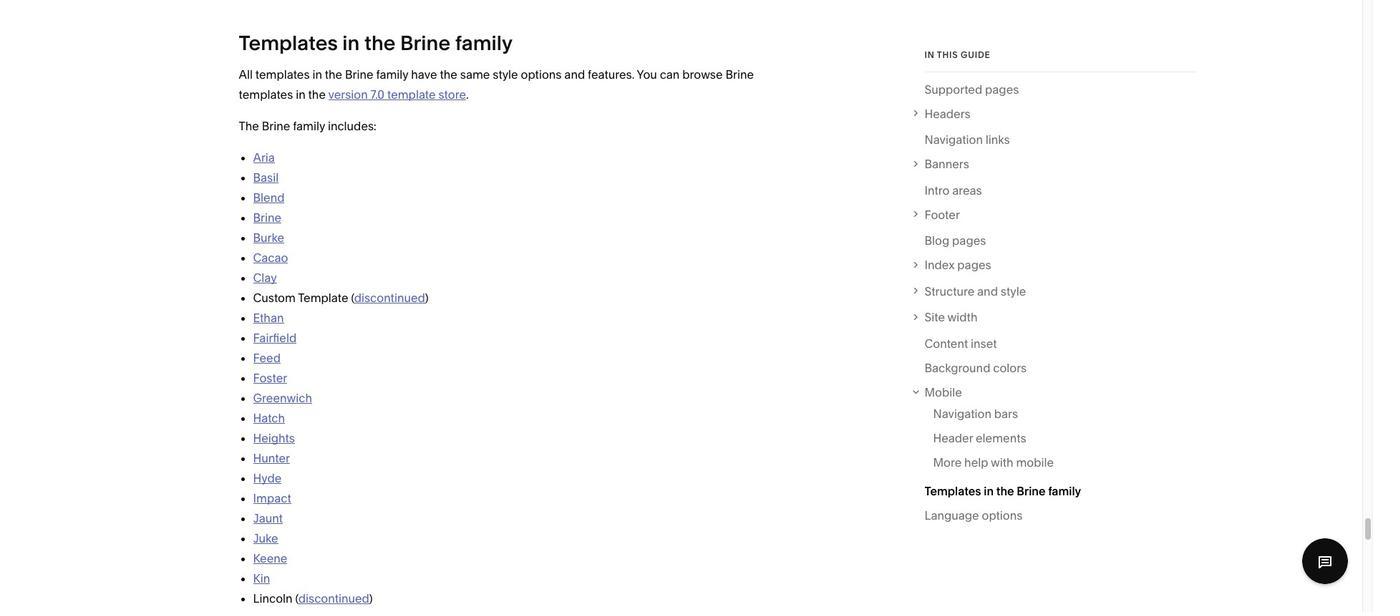 Task type: vqa. For each thing, say whether or not it's contained in the screenshot.
Bedford
no



Task type: locate. For each thing, give the bounding box(es) containing it.
1 vertical spatial )
[[369, 591, 373, 606]]

lincoln
[[253, 591, 293, 606]]

navigation up banners
[[925, 133, 983, 147]]

navigation links link
[[925, 130, 1010, 154]]

and left features. at the top of page
[[565, 67, 585, 81]]

more help with mobile link
[[934, 453, 1054, 477]]

1 vertical spatial templates
[[239, 87, 293, 101]]

ethan
[[253, 311, 284, 325]]

impact
[[253, 491, 291, 505]]

jaunt link
[[253, 511, 283, 525]]

language
[[925, 509, 980, 523]]

hyde
[[253, 471, 282, 485]]

discontinued link right 'lincoln'
[[298, 591, 369, 606]]

more
[[934, 456, 962, 470]]

clay link
[[253, 270, 277, 285]]

pages up index pages
[[953, 234, 986, 248]]

family
[[455, 31, 513, 55], [376, 67, 409, 81], [293, 119, 325, 133], [1049, 484, 1082, 499]]

fairfield
[[253, 331, 297, 345]]

templates in the brine family up 7.0 in the top of the page
[[239, 31, 513, 55]]

.
[[466, 87, 469, 101]]

index pages button
[[910, 255, 1196, 275]]

style inside all templates in the brine family have the same style options and features. you can browse brine templates in the
[[493, 67, 518, 81]]

colors
[[994, 361, 1027, 375]]

1 vertical spatial pages
[[953, 234, 986, 248]]

options down the templates in the brine family link at the bottom
[[982, 509, 1023, 523]]

pages down guide
[[985, 82, 1019, 97]]

family down mobile
[[1049, 484, 1082, 499]]

index pages
[[925, 258, 992, 272]]

1 horizontal spatial )
[[425, 291, 429, 305]]

version
[[328, 87, 368, 101]]

options right same
[[521, 67, 562, 81]]

supported pages link
[[925, 79, 1019, 104]]

footer button
[[910, 205, 1196, 225]]

pages up structure and style
[[958, 258, 992, 272]]

guide
[[961, 49, 991, 60]]

0 vertical spatial and
[[565, 67, 585, 81]]

0 horizontal spatial (
[[295, 591, 298, 606]]

browse
[[683, 67, 723, 81]]

discontinued right 'lincoln'
[[298, 591, 369, 606]]

kin
[[253, 571, 270, 586]]

pages inside dropdown button
[[958, 258, 992, 272]]

navigation up header
[[934, 407, 992, 421]]

style
[[493, 67, 518, 81], [1001, 284, 1026, 299]]

discontinued link for custom template (
[[354, 291, 425, 305]]

1 vertical spatial style
[[1001, 284, 1026, 299]]

header elements link
[[934, 429, 1027, 453]]

0 vertical spatial options
[[521, 67, 562, 81]]

)
[[425, 291, 429, 305], [369, 591, 373, 606]]

hunter link
[[253, 451, 290, 465]]

more help with mobile
[[934, 456, 1054, 470]]

navigation for navigation bars
[[934, 407, 992, 421]]

greenwich
[[253, 391, 312, 405]]

navigation
[[925, 133, 983, 147], [934, 407, 992, 421]]

0 horizontal spatial and
[[565, 67, 585, 81]]

( right 'lincoln'
[[295, 591, 298, 606]]

( right template
[[351, 291, 354, 305]]

background colors
[[925, 361, 1027, 375]]

0 vertical spatial templates
[[255, 67, 310, 81]]

0 vertical spatial pages
[[985, 82, 1019, 97]]

the down with
[[997, 484, 1015, 499]]

bars
[[995, 407, 1018, 421]]

0 vertical spatial templates
[[239, 31, 338, 55]]

cacao
[[253, 250, 288, 265]]

basil
[[253, 170, 279, 185]]

1 horizontal spatial and
[[978, 284, 998, 299]]

banners button
[[910, 154, 1196, 174]]

discontinued
[[354, 291, 425, 305], [298, 591, 369, 606]]

templates up language
[[925, 484, 982, 499]]

style right same
[[493, 67, 518, 81]]

keene link
[[253, 551, 287, 566]]

1 horizontal spatial options
[[982, 509, 1023, 523]]

1 vertical spatial discontinued link
[[298, 591, 369, 606]]

0 horizontal spatial style
[[493, 67, 518, 81]]

headers
[[925, 107, 971, 121]]

pages for supported pages
[[985, 82, 1019, 97]]

0 horizontal spatial )
[[369, 591, 373, 606]]

templates up all
[[239, 31, 338, 55]]

structure and style button
[[910, 281, 1196, 301]]

juke
[[253, 531, 278, 545]]

blend link
[[253, 190, 285, 205]]

templates down all
[[239, 87, 293, 101]]

all
[[239, 67, 253, 81]]

1 vertical spatial and
[[978, 284, 998, 299]]

1 vertical spatial options
[[982, 509, 1023, 523]]

features.
[[588, 67, 635, 81]]

navigation bars link
[[934, 404, 1018, 429]]

0 vertical spatial )
[[425, 291, 429, 305]]

0 vertical spatial navigation
[[925, 133, 983, 147]]

(
[[351, 291, 354, 305], [295, 591, 298, 606]]

discontinued link for lincoln (
[[298, 591, 369, 606]]

header elements
[[934, 431, 1027, 446]]

basil link
[[253, 170, 279, 185]]

heights
[[253, 431, 295, 445]]

family inside all templates in the brine family have the same style options and features. you can browse brine templates in the
[[376, 67, 409, 81]]

0 vertical spatial discontinued link
[[354, 291, 425, 305]]

inset
[[971, 337, 997, 351]]

pages
[[985, 82, 1019, 97], [953, 234, 986, 248], [958, 258, 992, 272]]

1 horizontal spatial templates
[[925, 484, 982, 499]]

0 vertical spatial discontinued
[[354, 291, 425, 305]]

store
[[439, 87, 466, 101]]

fairfield link
[[253, 331, 297, 345]]

style down index pages dropdown button
[[1001, 284, 1026, 299]]

discontinued link right template
[[354, 291, 425, 305]]

0 vertical spatial templates in the brine family
[[239, 31, 513, 55]]

this
[[937, 49, 959, 60]]

hatch
[[253, 411, 285, 425]]

and up width
[[978, 284, 998, 299]]

templates in the brine family
[[239, 31, 513, 55], [925, 484, 1082, 499]]

templates
[[255, 67, 310, 81], [239, 87, 293, 101]]

0 horizontal spatial templates in the brine family
[[239, 31, 513, 55]]

foster link
[[253, 371, 287, 385]]

pages for blog pages
[[953, 234, 986, 248]]

navigation links
[[925, 133, 1010, 147]]

1 horizontal spatial (
[[351, 291, 354, 305]]

aria link
[[253, 150, 275, 164]]

header
[[934, 431, 973, 446]]

juke link
[[253, 531, 278, 545]]

1 horizontal spatial style
[[1001, 284, 1026, 299]]

brine up burke
[[253, 210, 282, 225]]

in this guide
[[925, 49, 991, 60]]

templates right all
[[255, 67, 310, 81]]

0 vertical spatial style
[[493, 67, 518, 81]]

2 vertical spatial pages
[[958, 258, 992, 272]]

feed link
[[253, 351, 281, 365]]

0 horizontal spatial options
[[521, 67, 562, 81]]

family up version 7.0 template store "link"
[[376, 67, 409, 81]]

brine right the
[[262, 119, 290, 133]]

1 horizontal spatial templates in the brine family
[[925, 484, 1082, 499]]

mobile
[[1017, 456, 1054, 470]]

1 vertical spatial navigation
[[934, 407, 992, 421]]

help
[[965, 456, 989, 470]]

templates
[[239, 31, 338, 55], [925, 484, 982, 499]]

discontinued right template
[[354, 291, 425, 305]]

have
[[411, 67, 437, 81]]

templates in the brine family down more help with mobile link
[[925, 484, 1082, 499]]

same
[[460, 67, 490, 81]]

language options link
[[925, 506, 1023, 530]]



Task type: describe. For each thing, give the bounding box(es) containing it.
kin link
[[253, 571, 270, 586]]

with
[[991, 456, 1014, 470]]

width
[[948, 310, 978, 325]]

pages for index pages
[[958, 258, 992, 272]]

the up 7.0 in the top of the page
[[365, 31, 396, 55]]

site
[[925, 310, 945, 325]]

includes:
[[328, 119, 377, 133]]

1 vertical spatial discontinued
[[298, 591, 369, 606]]

clay
[[253, 270, 277, 285]]

0 vertical spatial (
[[351, 291, 354, 305]]

structure
[[925, 284, 975, 299]]

structure and style
[[925, 284, 1026, 299]]

version 7.0 template store .
[[328, 87, 469, 101]]

0 horizontal spatial templates
[[239, 31, 338, 55]]

the up "store"
[[440, 67, 458, 81]]

headers link
[[925, 104, 1196, 124]]

footer
[[925, 208, 960, 222]]

brine up have
[[400, 31, 451, 55]]

site width button
[[910, 308, 1196, 328]]

template
[[387, 87, 436, 101]]

cacao link
[[253, 250, 288, 265]]

style inside dropdown button
[[1001, 284, 1026, 299]]

supported pages
[[925, 82, 1019, 97]]

mobile link
[[925, 382, 1196, 402]]

keene
[[253, 551, 287, 566]]

family up same
[[455, 31, 513, 55]]

1 vertical spatial templates in the brine family
[[925, 484, 1082, 499]]

templates in the brine family link
[[925, 482, 1082, 506]]

heights link
[[253, 431, 295, 445]]

blog pages link
[[925, 231, 986, 255]]

7.0
[[371, 87, 385, 101]]

template
[[298, 291, 348, 305]]

hunter
[[253, 451, 290, 465]]

brine down mobile
[[1017, 484, 1046, 499]]

intro areas link
[[925, 180, 982, 205]]

navigation bars
[[934, 407, 1018, 421]]

blend
[[253, 190, 285, 205]]

burke
[[253, 230, 284, 245]]

custom
[[253, 291, 296, 305]]

family left includes:
[[293, 119, 325, 133]]

the up version
[[325, 67, 342, 81]]

you
[[637, 67, 657, 81]]

blog
[[925, 234, 950, 248]]

options inside all templates in the brine family have the same style options and features. you can browse brine templates in the
[[521, 67, 562, 81]]

and inside dropdown button
[[978, 284, 998, 299]]

impact link
[[253, 491, 291, 505]]

background colors link
[[925, 358, 1027, 382]]

brine right browse
[[726, 67, 754, 81]]

greenwich link
[[253, 391, 312, 405]]

aria
[[253, 150, 275, 164]]

the left version
[[308, 87, 326, 101]]

index pages link
[[925, 255, 1196, 275]]

elements
[[976, 431, 1027, 446]]

1 vertical spatial (
[[295, 591, 298, 606]]

in inside the templates in the brine family link
[[984, 484, 994, 499]]

1 vertical spatial templates
[[925, 484, 982, 499]]

index
[[925, 258, 955, 272]]

structure and style link
[[925, 281, 1196, 301]]

banners link
[[925, 154, 1196, 174]]

jaunt
[[253, 511, 283, 525]]

hatch link
[[253, 411, 285, 425]]

the brine family includes:
[[239, 119, 377, 133]]

navigation for navigation links
[[925, 133, 983, 147]]

language options
[[925, 509, 1023, 523]]

content
[[925, 337, 968, 351]]

background
[[925, 361, 991, 375]]

foster
[[253, 371, 287, 385]]

mobile button
[[910, 382, 1196, 402]]

headers button
[[910, 104, 1196, 124]]

burke link
[[253, 230, 284, 245]]

ethan link
[[253, 311, 284, 325]]

brine up version
[[345, 67, 374, 81]]

content inset
[[925, 337, 997, 351]]

and inside all templates in the brine family have the same style options and features. you can browse brine templates in the
[[565, 67, 585, 81]]

intro areas
[[925, 183, 982, 198]]

content inset link
[[925, 334, 997, 358]]

feed
[[253, 351, 281, 365]]

brine inside aria basil blend brine burke cacao clay custom template ( discontinued ) ethan fairfield feed foster greenwich hatch heights hunter hyde impact jaunt juke keene kin lincoln ( discontinued )
[[253, 210, 282, 225]]

footer link
[[925, 205, 1196, 225]]

blog pages
[[925, 234, 986, 248]]

can
[[660, 67, 680, 81]]

in
[[925, 49, 935, 60]]

areas
[[953, 183, 982, 198]]

hyde link
[[253, 471, 282, 485]]

site width link
[[925, 308, 1196, 328]]



